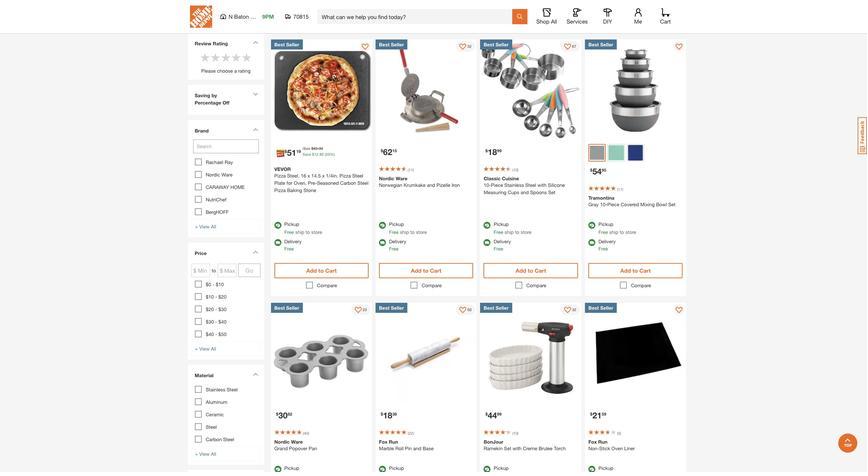 Task type: locate. For each thing, give the bounding box(es) containing it.
carbon
[[340, 180, 356, 186], [206, 436, 222, 442]]

10- down classic
[[484, 182, 491, 188]]

- up $20 - $30
[[215, 294, 217, 300]]

add to cart
[[306, 4, 337, 10], [411, 4, 441, 10], [516, 4, 546, 10], [620, 4, 651, 10], [306, 267, 337, 274], [411, 267, 441, 274], [516, 267, 546, 274], [620, 267, 651, 274]]

2 store from the left
[[416, 229, 427, 235]]

0 vertical spatial 10-
[[484, 182, 491, 188]]

piece inside classic cuisine 10-piece stainless steel with silicone measuring cups and spoons set
[[491, 182, 503, 188]]

0 horizontal spatial x
[[308, 173, 310, 179]]

view for $40 - $50
[[199, 346, 210, 352]]

$ for $ 62 15
[[381, 148, 383, 153]]

ray
[[225, 159, 233, 165]]

67 button
[[561, 41, 580, 52]]

caret icon image for material
[[253, 373, 258, 376]]

0 horizontal spatial stainless
[[206, 386, 225, 392]]

available for pickup image
[[274, 222, 281, 229], [379, 222, 386, 229], [588, 222, 595, 229], [379, 466, 386, 472], [484, 466, 491, 472], [588, 466, 595, 472]]

16
[[301, 173, 306, 179]]

2 vertical spatial + view all link
[[191, 446, 260, 461]]

99 inside $ 18 99
[[497, 148, 502, 153]]

1 vertical spatial 32
[[572, 307, 576, 312]]

1 vertical spatial set
[[668, 201, 676, 207]]

steel up spoons
[[525, 182, 536, 188]]

$10 - $20
[[206, 294, 227, 300]]

star symbol image up the rating
[[241, 52, 252, 62]]

4 delivery free from the left
[[598, 238, 616, 252]]

stainless
[[504, 182, 524, 188], [206, 386, 225, 392]]

and left pizelle
[[427, 182, 435, 188]]

x
[[308, 173, 310, 179], [322, 173, 325, 179]]

1 horizontal spatial $20
[[218, 294, 227, 300]]

( 10 ) up bonjour ramekin set with creme brulee torch
[[512, 431, 519, 436]]

$20 up $20 - $30
[[218, 294, 227, 300]]

nordic up "grand"
[[274, 439, 290, 445]]

2 + view all from the top
[[195, 346, 216, 352]]

delivery for norwegian krumkake and pizelle iron
[[389, 238, 406, 244]]

$ up classic
[[485, 148, 488, 153]]

ware up caraway home "link"
[[221, 172, 233, 177]]

1 horizontal spatial $10
[[216, 281, 224, 287]]

2 ( 10 ) from the top
[[512, 431, 519, 436]]

1 vertical spatial .
[[319, 152, 320, 156]]

2 vertical spatial view
[[199, 451, 210, 457]]

) up the cuisine
[[518, 168, 519, 172]]

piece for tramontina
[[607, 201, 619, 207]]

1 vertical spatial carbon
[[206, 436, 222, 442]]

( 11 ) up the tramontina gray 10-piece covered mixing bowl set
[[617, 187, 623, 191]]

1 vertical spatial view
[[199, 346, 210, 352]]

1 horizontal spatial and
[[427, 182, 435, 188]]

2 vertical spatial + view all
[[195, 451, 216, 457]]

1 vertical spatial + view all link
[[191, 341, 260, 356]]

21
[[592, 411, 602, 420]]

2 vertical spatial set
[[504, 446, 511, 452]]

14.5
[[311, 173, 321, 179]]

gray image
[[590, 146, 605, 160]]

$ left 19
[[285, 149, 287, 154]]

nordic ware link
[[206, 172, 233, 177]]

star symbol image up a in the top left of the page
[[231, 52, 241, 62]]

star symbol image up please
[[200, 52, 210, 62]]

me
[[634, 18, 642, 25]]

+ view all
[[195, 223, 216, 229], [195, 346, 216, 352], [195, 451, 216, 457]]

compare
[[317, 19, 337, 25], [422, 19, 442, 25], [526, 19, 546, 25], [631, 19, 651, 25], [317, 282, 337, 288], [422, 282, 442, 288], [526, 282, 546, 288], [631, 282, 651, 288]]

0 horizontal spatial 32
[[467, 44, 472, 48]]

$ for $ 54 95
[[590, 168, 592, 173]]

2 available shipping image from the left
[[379, 239, 386, 246]]

0 vertical spatial $30
[[218, 306, 227, 312]]

0 horizontal spatial 10-
[[484, 182, 491, 188]]

run up stick
[[598, 439, 607, 445]]

0 vertical spatial 11
[[409, 168, 413, 172]]

0 vertical spatial and
[[427, 182, 435, 188]]

with
[[538, 182, 547, 188], [513, 446, 522, 452]]

1 vertical spatial 11
[[618, 187, 622, 191]]

caret icon image inside saving by percentage off link
[[253, 93, 258, 96]]

with left creme on the bottom right of the page
[[513, 446, 522, 452]]

1 horizontal spatial available shipping image
[[379, 239, 386, 246]]

0 horizontal spatial ( 11 )
[[408, 168, 414, 172]]

the home depot logo image
[[190, 6, 212, 28]]

- for $10
[[215, 294, 217, 300]]

10 up the cuisine
[[513, 168, 518, 172]]

+ view all link down carbon steel link
[[191, 446, 260, 461]]

with inside bonjour ramekin set with creme brulee torch
[[513, 446, 522, 452]]

99 up bonjour
[[497, 412, 502, 417]]

set right bowl
[[668, 201, 676, 207]]

choose
[[217, 68, 233, 74]]

1 ( 10 ) from the top
[[512, 168, 519, 172]]

99 up classic
[[497, 148, 502, 153]]

1 vertical spatial ( 10 )
[[512, 431, 519, 436]]

2 + view all link from the top
[[191, 341, 260, 356]]

1 horizontal spatial ( 11 )
[[617, 187, 623, 191]]

$10 right $0
[[216, 281, 224, 287]]

$ left 95
[[590, 168, 592, 173]]

. up 12
[[318, 146, 319, 151]]

oven
[[612, 446, 623, 452]]

( up the cuisine
[[512, 168, 513, 172]]

caret icon image for saving by percentage off
[[253, 93, 258, 96]]

4 caret icon image from the top
[[253, 250, 258, 254]]

norwegian
[[379, 182, 402, 188]]

$ 30 82
[[276, 411, 292, 420]]

1 horizontal spatial $30
[[218, 306, 227, 312]]

delivery free for (
[[598, 238, 616, 252]]

2 caret icon image from the top
[[253, 93, 258, 96]]

run for 18
[[389, 439, 398, 445]]

0 vertical spatial 32
[[467, 44, 472, 48]]

1 pickup free ship to store from the left
[[284, 221, 322, 235]]

cuisine
[[502, 176, 519, 182]]

0 horizontal spatial and
[[413, 446, 421, 452]]

1 horizontal spatial 18
[[488, 147, 497, 157]]

run up 'roll' on the bottom left of the page
[[389, 439, 398, 445]]

display image for pizza steel, 16 x 14.5 x 1/4in. pizza steel plate for oven, pre-seasoned carbon steel pizza baking stone image
[[362, 44, 369, 51]]

piece inside the tramontina gray 10-piece covered mixing bowl set
[[607, 201, 619, 207]]

seller for $ 30 82
[[286, 305, 299, 311]]

and right pin
[[413, 446, 421, 452]]

1 store from the left
[[311, 229, 322, 235]]

( 11 ) up nordic ware norwegian krumkake and pizelle iron
[[408, 168, 414, 172]]

1 vertical spatial 32 button
[[561, 305, 580, 315]]

1 10 from the top
[[513, 168, 518, 172]]

0 horizontal spatial fox
[[379, 439, 387, 445]]

x right 16
[[308, 173, 310, 179]]

measuring
[[484, 190, 506, 195]]

3 star symbol image from the left
[[231, 52, 241, 62]]

2 fox from the left
[[588, 439, 597, 445]]

1 vertical spatial stainless
[[206, 386, 225, 392]]

pizza
[[274, 173, 286, 179], [339, 173, 351, 179], [274, 187, 286, 193]]

caret icon image for brand
[[253, 128, 258, 131]]

2 horizontal spatial available shipping image
[[588, 239, 595, 246]]

( 11 )
[[408, 168, 414, 172], [617, 187, 623, 191]]

piece down the tramontina
[[607, 201, 619, 207]]

view down carbon steel link
[[199, 451, 210, 457]]

2 delivery free from the left
[[389, 238, 406, 252]]

1 run from the left
[[389, 439, 398, 445]]

ship for 10-piece stainless steel with silicone measuring cups and spoons set
[[505, 229, 514, 235]]

$ 44 99
[[485, 411, 502, 420]]

seller for $ 44 99
[[496, 305, 509, 311]]

bonjour ramekin set with creme brulee torch
[[484, 439, 566, 452]]

all
[[551, 18, 557, 25], [211, 223, 216, 229], [211, 346, 216, 352], [211, 451, 216, 457]]

review rating
[[195, 40, 228, 46]]

baking
[[287, 187, 302, 193]]

0 vertical spatial + view all
[[195, 223, 216, 229]]

2 ship from the left
[[400, 229, 409, 235]]

0 vertical spatial 18
[[488, 147, 497, 157]]

1 star symbol image from the left
[[200, 52, 210, 62]]

krumkake
[[404, 182, 426, 188]]

( 10 ) up the cuisine
[[512, 168, 519, 172]]

caret icon image inside brand "link"
[[253, 128, 258, 131]]

display image for non-stick oven liner image
[[676, 307, 683, 314]]

$ 21 59
[[590, 411, 606, 420]]

available shipping image
[[274, 239, 281, 246], [379, 239, 386, 246], [588, 239, 595, 246]]

brand
[[195, 128, 209, 133]]

cups
[[508, 190, 519, 195]]

4 store from the left
[[625, 229, 636, 235]]

material link
[[191, 368, 260, 384]]

$ inside $ 21 59
[[590, 412, 592, 417]]

-
[[213, 281, 214, 287], [215, 294, 217, 300], [215, 306, 217, 312], [215, 319, 217, 325], [215, 331, 217, 337]]

0 vertical spatial piece
[[491, 182, 503, 188]]

nordic down rachael
[[206, 172, 220, 177]]

plate
[[274, 180, 285, 186]]

1 vertical spatial with
[[513, 446, 522, 452]]

nordic
[[206, 172, 220, 177], [379, 176, 394, 182], [274, 439, 290, 445]]

with up spoons
[[538, 182, 547, 188]]

caret icon image inside price link
[[253, 250, 258, 254]]

( right 80
[[325, 152, 326, 156]]

1 horizontal spatial fox
[[588, 439, 597, 445]]

view down "$40 - $50" link
[[199, 346, 210, 352]]

18 for $ 18 99
[[488, 147, 497, 157]]

11 up the tramontina gray 10-piece covered mixing bowl set
[[618, 187, 622, 191]]

10- inside classic cuisine 10-piece stainless steel with silicone measuring cups and spoons set
[[484, 182, 491, 188]]

4 delivery from the left
[[598, 238, 616, 244]]

seller for $ 18 99
[[496, 42, 509, 47]]

delivery for (
[[598, 238, 616, 244]]

1 horizontal spatial nordic
[[274, 439, 290, 445]]

( up "fox run non-stick oven liner"
[[617, 431, 618, 436]]

1 vertical spatial $40
[[206, 331, 214, 337]]

0 vertical spatial $40
[[218, 319, 227, 325]]

38
[[392, 412, 397, 417]]

1 horizontal spatial 32 button
[[561, 305, 580, 315]]

fox up marble
[[379, 439, 387, 445]]

display image
[[459, 44, 466, 51], [459, 307, 466, 314], [564, 307, 571, 314]]

with inside classic cuisine 10-piece stainless steel with silicone measuring cups and spoons set
[[538, 182, 547, 188]]

0 vertical spatial set
[[548, 190, 555, 195]]

( for $ 18 99
[[512, 168, 513, 172]]

2 view from the top
[[199, 346, 210, 352]]

1 horizontal spatial 10-
[[600, 201, 607, 207]]

1 horizontal spatial ware
[[291, 439, 303, 445]]

price-range-upperBound telephone field
[[218, 264, 236, 277]]

carbon steel link
[[206, 436, 234, 442]]

1 fox from the left
[[379, 439, 387, 445]]

$ inside $ 18 38
[[381, 412, 383, 417]]

available for pickup image
[[484, 222, 491, 229], [274, 466, 281, 472]]

caraway
[[206, 184, 229, 190]]

) up bonjour ramekin set with creme brulee torch
[[518, 431, 519, 436]]

+ view all link for berghoff
[[191, 219, 260, 234]]

stainless inside classic cuisine 10-piece stainless steel with silicone measuring cups and spoons set
[[504, 182, 524, 188]]

( up bonjour ramekin set with creme brulee torch
[[512, 431, 513, 436]]

seller for $ 21 59
[[600, 305, 613, 311]]

and inside fox run marble roll pin and base
[[413, 446, 421, 452]]

stick
[[599, 446, 610, 452]]

carbon inside vevor pizza steel, 16 x 14.5 x 1/4in. pizza steel plate for oven, pre-seasoned carbon steel pizza baking stone
[[340, 180, 356, 186]]

2 run from the left
[[598, 439, 607, 445]]

nordic inside nordic ware norwegian krumkake and pizelle iron
[[379, 176, 394, 182]]

1 available shipping image from the left
[[274, 239, 281, 246]]

shop all
[[536, 18, 557, 25]]

$30 up "$30 - $40" link
[[218, 306, 227, 312]]

$ for $ 21 59
[[590, 412, 592, 417]]

$30 - $40 link
[[206, 319, 227, 325]]

2 horizontal spatial and
[[521, 190, 529, 195]]

display image for 44
[[564, 307, 571, 314]]

99 for 18
[[497, 148, 502, 153]]

1 horizontal spatial run
[[598, 439, 607, 445]]

price-range-lowerBound telephone field
[[191, 264, 210, 277]]

caret icon image inside material link
[[253, 373, 258, 376]]

aluminum link
[[206, 399, 227, 405]]

+ view all link for $40 - $50
[[191, 341, 260, 356]]

$ left the 38
[[381, 412, 383, 417]]

nordic for 62
[[379, 176, 394, 182]]

1 vertical spatial 10
[[513, 431, 518, 436]]

2 10 from the top
[[513, 431, 518, 436]]

5 caret icon image from the top
[[253, 373, 258, 376]]

30
[[278, 411, 288, 420]]

ware up popover
[[291, 439, 303, 445]]

best
[[274, 42, 285, 47], [379, 42, 390, 47], [484, 42, 494, 47], [588, 42, 599, 47], [274, 305, 285, 311], [379, 305, 390, 311], [484, 305, 494, 311], [588, 305, 599, 311]]

$ for $ 18 38
[[381, 412, 383, 417]]

) up fox run marble roll pin and base
[[413, 431, 414, 436]]

1 vertical spatial and
[[521, 190, 529, 195]]

store
[[311, 229, 322, 235], [416, 229, 427, 235], [521, 229, 532, 235], [625, 229, 636, 235]]

covered
[[621, 201, 639, 207]]

pickup free ship to store
[[284, 221, 322, 235], [389, 221, 427, 235], [494, 221, 532, 235], [598, 221, 636, 235]]

$
[[311, 146, 313, 151], [381, 148, 383, 153], [485, 148, 488, 153], [285, 149, 287, 154], [312, 152, 314, 156], [590, 168, 592, 173], [276, 412, 278, 417], [381, 412, 383, 417], [485, 412, 488, 417], [590, 412, 592, 417]]

) for $ 30 82
[[308, 431, 309, 436]]

.
[[318, 146, 319, 151], [319, 152, 320, 156]]

$ up bonjour
[[485, 412, 488, 417]]

$ right /box
[[311, 146, 313, 151]]

$ inside $ 30 82
[[276, 412, 278, 417]]

$ for $ 51 19
[[285, 149, 287, 154]]

1 horizontal spatial with
[[538, 182, 547, 188]]

$20 up "$30 - $40" link
[[206, 306, 214, 312]]

11 up nordic ware norwegian krumkake and pizelle iron
[[409, 168, 413, 172]]

99 inside the $ 44 99
[[497, 412, 502, 417]]

steel down ceramic link
[[223, 436, 234, 442]]

+ view all link down berghoff link
[[191, 219, 260, 234]]

0 horizontal spatial with
[[513, 446, 522, 452]]

10- down the tramontina
[[600, 201, 607, 207]]

grand popover pan image
[[271, 303, 372, 404]]

$ left 82
[[276, 412, 278, 417]]

0 vertical spatial + view all link
[[191, 219, 260, 234]]

star symbol image
[[200, 52, 210, 62], [221, 52, 231, 62], [231, 52, 241, 62], [241, 52, 252, 62]]

1 vertical spatial + view all
[[195, 346, 216, 352]]

40
[[304, 431, 308, 436]]

1 horizontal spatial $40
[[218, 319, 227, 325]]

set right ramekin
[[504, 446, 511, 452]]

pizza right the 1/4in.
[[339, 173, 351, 179]]

display image inside 50 dropdown button
[[459, 307, 466, 314]]

vevor
[[274, 166, 291, 172]]

+ view all down $40 - $50
[[195, 346, 216, 352]]

nutrichef
[[206, 196, 226, 202]]

gray 10-piece covered mixing bowl set image
[[585, 39, 686, 141]]

0 horizontal spatial 18
[[383, 411, 392, 420]]

1 horizontal spatial piece
[[607, 201, 619, 207]]

1 horizontal spatial stainless
[[504, 182, 524, 188]]

12
[[314, 152, 319, 156]]

63
[[313, 146, 318, 151]]

$ inside $ 54 95
[[590, 168, 592, 173]]

and right cups
[[521, 190, 529, 195]]

1 vertical spatial $20
[[206, 306, 214, 312]]

x right 14.5 on the left
[[322, 173, 325, 179]]

star symbol image up the please choose a rating
[[221, 52, 231, 62]]

) for $ 18 38
[[413, 431, 414, 436]]

0 vertical spatial 32 button
[[456, 41, 475, 52]]

$ down 63
[[312, 152, 314, 156]]

0 horizontal spatial $10
[[206, 294, 214, 300]]

nordic up norwegian
[[379, 176, 394, 182]]

steel inside classic cuisine 10-piece stainless steel with silicone measuring cups and spoons set
[[525, 182, 536, 188]]

available for pickup image down "grand"
[[274, 466, 281, 472]]

4 ship from the left
[[609, 229, 618, 235]]

available for pickup image up available shipping icon at the bottom of the page
[[484, 222, 491, 229]]

ramekin set with creme brulee torch image
[[480, 303, 582, 404]]

1 vertical spatial 18
[[383, 411, 392, 420]]

fox for 21
[[588, 439, 597, 445]]

3 view from the top
[[199, 451, 210, 457]]

50
[[467, 307, 472, 312]]

stainless steel
[[206, 386, 238, 392]]

- left $50
[[215, 331, 217, 337]]

1 + view all from the top
[[195, 223, 216, 229]]

What can we help you find today? search field
[[322, 9, 512, 24]]

3 pickup free ship to store from the left
[[494, 221, 532, 235]]

2 horizontal spatial ware
[[396, 176, 407, 182]]

1 horizontal spatial x
[[322, 173, 325, 179]]

10- inside the tramontina gray 10-piece covered mixing bowl set
[[600, 201, 607, 207]]

0 vertical spatial with
[[538, 182, 547, 188]]

stainless up "aluminum"
[[206, 386, 225, 392]]

2 pickup free ship to store from the left
[[389, 221, 427, 235]]

caret icon image
[[253, 41, 258, 44], [253, 93, 258, 96], [253, 128, 258, 131], [253, 250, 258, 254], [253, 373, 258, 376]]

piece up measuring
[[491, 182, 503, 188]]

0 vertical spatial stainless
[[504, 182, 524, 188]]

ware up norwegian
[[396, 176, 407, 182]]

run inside "fox run non-stick oven liner"
[[598, 439, 607, 445]]

0 vertical spatial $20
[[218, 294, 227, 300]]

- up "$40 - $50" link
[[215, 319, 217, 325]]

2 vertical spatial and
[[413, 446, 421, 452]]

) up pan
[[308, 431, 309, 436]]

1 vertical spatial 10-
[[600, 201, 607, 207]]

82
[[288, 412, 292, 417]]

3 + view all from the top
[[195, 451, 216, 457]]

1 horizontal spatial carbon
[[340, 180, 356, 186]]

display image for 62
[[459, 44, 466, 51]]

carbon right seasoned
[[340, 180, 356, 186]]

carbon steel
[[206, 436, 234, 442]]

3 ship from the left
[[505, 229, 514, 235]]

0 horizontal spatial set
[[504, 446, 511, 452]]

1 horizontal spatial set
[[548, 190, 555, 195]]

+ see more departments
[[197, 14, 251, 20]]

0 vertical spatial ( 10 )
[[512, 168, 519, 172]]

nordic ware
[[206, 172, 233, 177]]

$ for $ 30 82
[[276, 412, 278, 417]]

$40 up $50
[[218, 319, 227, 325]]

) up nordic ware norwegian krumkake and pizelle iron
[[413, 168, 414, 172]]

$ inside $ 62 15
[[381, 148, 383, 153]]

0 horizontal spatial $20
[[206, 306, 214, 312]]

99 right 63
[[319, 146, 323, 151]]

1 + view all link from the top
[[191, 219, 260, 234]]

- for $40
[[215, 331, 217, 337]]

$40 left $50
[[206, 331, 214, 337]]

pickup free ship to store for (
[[598, 221, 636, 235]]

1 vertical spatial $30
[[206, 319, 214, 325]]

0 horizontal spatial run
[[389, 439, 398, 445]]

0 horizontal spatial available shipping image
[[274, 239, 281, 246]]

0 vertical spatial view
[[199, 223, 210, 229]]

ramekin
[[484, 446, 503, 452]]

- up "$30 - $40" link
[[215, 306, 217, 312]]

pickup
[[284, 221, 299, 227], [389, 221, 404, 227], [494, 221, 509, 227], [598, 221, 613, 227], [284, 465, 299, 471], [389, 465, 404, 471], [494, 465, 509, 471], [598, 465, 613, 471]]

display image
[[362, 44, 369, 51], [564, 44, 571, 51], [676, 44, 683, 51], [355, 307, 362, 314], [676, 307, 683, 314]]

ware inside nordic ware grand popover pan
[[291, 439, 303, 445]]

0 horizontal spatial 32 button
[[456, 41, 475, 52]]

non-stick oven liner image
[[585, 303, 686, 404]]

1 x from the left
[[308, 173, 310, 179]]

$ inside $ 18 99
[[485, 148, 488, 153]]

pickup free ship to store for 10-piece stainless steel with silicone measuring cups and spoons set
[[494, 221, 532, 235]]

1 view from the top
[[199, 223, 210, 229]]

) up "fox run non-stick oven liner"
[[620, 431, 621, 436]]

10 for 18
[[513, 168, 518, 172]]

percentage
[[195, 100, 221, 105]]

$ 18 99
[[485, 147, 502, 157]]

fox up non- in the bottom of the page
[[588, 439, 597, 445]]

aluminum
[[206, 399, 227, 405]]

view down berghoff link
[[199, 223, 210, 229]]

2 horizontal spatial nordic
[[379, 176, 394, 182]]

1 horizontal spatial 11
[[618, 187, 622, 191]]

0 horizontal spatial available for pickup image
[[274, 466, 281, 472]]

fox
[[379, 439, 387, 445], [588, 439, 597, 445]]

3 delivery from the left
[[494, 238, 511, 244]]

80
[[320, 152, 324, 156]]

$ inside $ 51 19
[[285, 149, 287, 154]]

3 store from the left
[[521, 229, 532, 235]]

set inside classic cuisine 10-piece stainless steel with silicone measuring cups and spoons set
[[548, 190, 555, 195]]

$ inside the $ 44 99
[[485, 412, 488, 417]]

0 horizontal spatial piece
[[491, 182, 503, 188]]

$ 54 95
[[590, 166, 606, 176]]

all right the shop
[[551, 18, 557, 25]]

$ left 15
[[381, 148, 383, 153]]

$ left 59
[[590, 412, 592, 417]]

- for $0
[[213, 281, 214, 287]]

2 horizontal spatial set
[[668, 201, 676, 207]]

fox inside "fox run non-stick oven liner"
[[588, 439, 597, 445]]

ware inside nordic ware norwegian krumkake and pizelle iron
[[396, 176, 407, 182]]

4 pickup free ship to store from the left
[[598, 221, 636, 235]]

( up fox run marble roll pin and base
[[408, 431, 409, 436]]

$30 up "$40 - $50" link
[[206, 319, 214, 325]]

ceramic link
[[206, 411, 224, 417]]

services button
[[566, 8, 588, 25]]

gray
[[588, 201, 599, 207]]

fox inside fox run marble roll pin and base
[[379, 439, 387, 445]]

3 delivery free from the left
[[494, 238, 511, 252]]

carbon down steel link
[[206, 436, 222, 442]]

+ view all link down $50
[[191, 341, 260, 356]]

3 available shipping image from the left
[[588, 239, 595, 246]]

( up the tramontina gray 10-piece covered mixing bowl set
[[617, 187, 618, 191]]

marble
[[379, 446, 394, 452]]

1 caret icon image from the top
[[253, 41, 258, 44]]

- right $0
[[213, 281, 214, 287]]

1 vertical spatial available for pickup image
[[274, 466, 281, 472]]

set inside the tramontina gray 10-piece covered mixing bowl set
[[668, 201, 676, 207]]

run inside fox run marble roll pin and base
[[389, 439, 398, 445]]

best seller for $ 18 38
[[379, 305, 404, 311]]

ship
[[295, 229, 304, 235], [400, 229, 409, 235], [505, 229, 514, 235], [609, 229, 618, 235]]

best seller for $ 30 82
[[274, 305, 299, 311]]

$10 down $0
[[206, 294, 214, 300]]

1 horizontal spatial 32
[[572, 307, 576, 312]]

- for $20
[[215, 306, 217, 312]]

please
[[201, 68, 216, 74]]

( up nordic ware norwegian krumkake and pizelle iron
[[408, 168, 409, 172]]

2 delivery from the left
[[389, 238, 406, 244]]

all down berghoff
[[211, 223, 216, 229]]

available shipping image for pizza steel, 16 x 14.5 x 1/4in. pizza steel plate for oven, pre-seasoned carbon steel pizza baking stone
[[274, 239, 281, 246]]

$40
[[218, 319, 227, 325], [206, 331, 214, 337]]

3 caret icon image from the top
[[253, 128, 258, 131]]

1 vertical spatial piece
[[607, 201, 619, 207]]

stainless up cups
[[504, 182, 524, 188]]

0 vertical spatial 10
[[513, 168, 518, 172]]

steel down ceramic
[[206, 424, 217, 430]]

19
[[296, 149, 301, 154]]

nordic inside nordic ware grand popover pan
[[274, 439, 290, 445]]

more
[[211, 14, 222, 20]]

+ view all down carbon steel link
[[195, 451, 216, 457]]

steel,
[[287, 173, 299, 179]]

0 horizontal spatial $40
[[206, 331, 214, 337]]



Task type: vqa. For each thing, say whether or not it's contained in the screenshot.
')'
yes



Task type: describe. For each thing, give the bounding box(es) containing it.
$40 - $50
[[206, 331, 227, 337]]

$ 51 19
[[285, 148, 301, 157]]

2 star symbol image from the left
[[221, 52, 231, 62]]

spoons
[[530, 190, 547, 195]]

22
[[409, 431, 413, 436]]

go button
[[238, 263, 260, 277]]

price link
[[191, 246, 260, 262]]

available shipping image for (
[[379, 239, 386, 246]]

0 vertical spatial ( 11 )
[[408, 168, 414, 172]]

display image for 18
[[459, 307, 466, 314]]

0 vertical spatial available for pickup image
[[484, 222, 491, 229]]

go
[[245, 267, 254, 274]]

( for $ 44 99
[[512, 431, 513, 436]]

and inside nordic ware norwegian krumkake and pizelle iron
[[427, 182, 435, 188]]

) up the tramontina gray 10-piece covered mixing bowl set
[[622, 187, 623, 191]]

54
[[592, 166, 602, 176]]

) for $ 44 99
[[518, 431, 519, 436]]

51
[[287, 148, 296, 157]]

all down carbon steel link
[[211, 451, 216, 457]]

9pm
[[262, 13, 274, 20]]

rating
[[238, 68, 251, 74]]

brulee
[[539, 446, 553, 452]]

( 10 ) for 18
[[512, 168, 519, 172]]

59
[[602, 412, 606, 417]]

4 star symbol image from the left
[[241, 52, 252, 62]]

best seller for $ 62 15
[[379, 42, 404, 47]]

pizza down vevor
[[274, 173, 286, 179]]

steel down material link at the left
[[227, 386, 238, 392]]

best for $ 21 59
[[588, 305, 599, 311]]

( 3 )
[[617, 431, 621, 436]]

best for $ 30 82
[[274, 305, 285, 311]]

star symbol image
[[210, 52, 221, 62]]

seller for $ 62 15
[[391, 42, 404, 47]]

10- for tramontina
[[600, 201, 607, 207]]

rouge
[[250, 13, 267, 20]]

rating
[[213, 40, 228, 46]]

blue image
[[628, 145, 643, 161]]

delivery free for 10-piece stainless steel with silicone measuring cups and spoons set
[[494, 238, 511, 252]]

review
[[195, 40, 211, 46]]

best seller for $ 21 59
[[588, 305, 613, 311]]

seasoned
[[317, 180, 339, 186]]

ceramic
[[206, 411, 224, 417]]

material
[[195, 372, 214, 378]]

) for $ 21 59
[[620, 431, 621, 436]]

( inside /box $ 63 . 99 save $ 12 . 80 ( 20 %)
[[325, 152, 326, 156]]

70815 button
[[285, 13, 309, 20]]

10- for classic cuisine
[[484, 182, 491, 188]]

save
[[303, 152, 311, 156]]

saving by percentage off
[[195, 92, 229, 105]]

mint green image
[[609, 145, 624, 161]]

stainless steel link
[[206, 386, 238, 392]]

0 horizontal spatial 11
[[409, 168, 413, 172]]

( 40 )
[[303, 431, 309, 436]]

run for 21
[[598, 439, 607, 445]]

Search text field
[[193, 139, 259, 153]]

torch
[[554, 446, 566, 452]]

marble roll pin and base image
[[376, 303, 477, 404]]

brand link
[[191, 123, 260, 139]]

) for $ 18 99
[[518, 168, 519, 172]]

+ view all for $40 - $50
[[195, 346, 216, 352]]

base
[[423, 446, 434, 452]]

ware for 62
[[396, 176, 407, 182]]

please choose a rating
[[201, 68, 251, 74]]

0 horizontal spatial $30
[[206, 319, 214, 325]]

cart link
[[658, 8, 673, 25]]

nordic ware grand popover pan
[[274, 439, 317, 452]]

classic cuisine 10-piece stainless steel with silicone measuring cups and spoons set
[[484, 176, 565, 195]]

caret icon image for price
[[253, 250, 258, 254]]

tramontina gray 10-piece covered mixing bowl set
[[588, 195, 676, 207]]

steel right the 1/4in.
[[352, 173, 363, 179]]

pre-
[[308, 180, 317, 186]]

ship for norwegian krumkake and pizelle iron
[[400, 229, 409, 235]]

1 ship from the left
[[295, 229, 304, 235]]

vevor pizza steel, 16 x 14.5 x 1/4in. pizza steel plate for oven, pre-seasoned carbon steel pizza baking stone
[[274, 166, 368, 193]]

2 x from the left
[[322, 173, 325, 179]]

all down $40 - $50
[[211, 346, 216, 352]]

bonjour
[[484, 439, 503, 445]]

ware for 30
[[291, 439, 303, 445]]

$ for $ 44 99
[[485, 412, 488, 417]]

popover
[[289, 446, 307, 452]]

0 horizontal spatial carbon
[[206, 436, 222, 442]]

62
[[383, 147, 392, 157]]

n baton rouge
[[229, 13, 267, 20]]

view for berghoff
[[199, 223, 210, 229]]

steel left norwegian
[[358, 180, 368, 186]]

best seller for $ 44 99
[[484, 305, 509, 311]]

1 vertical spatial $10
[[206, 294, 214, 300]]

99 for 44
[[497, 412, 502, 417]]

set inside bonjour ramekin set with creme brulee torch
[[504, 446, 511, 452]]

pickup free ship to store for norwegian krumkake and pizelle iron
[[389, 221, 427, 235]]

review rating link
[[195, 40, 240, 47]]

berghoff
[[206, 209, 229, 215]]

price
[[195, 250, 207, 256]]

seller for $ 18 38
[[391, 305, 404, 311]]

$0 - $10 link
[[206, 281, 224, 287]]

baton
[[234, 13, 249, 20]]

see
[[201, 14, 209, 20]]

oven,
[[294, 180, 307, 186]]

67
[[572, 44, 576, 48]]

and inside classic cuisine 10-piece stainless steel with silicone measuring cups and spoons set
[[521, 190, 529, 195]]

$10 - $20 link
[[206, 294, 227, 300]]

display image inside 67 dropdown button
[[564, 44, 571, 51]]

rachael
[[206, 159, 223, 165]]

all inside shop all button
[[551, 18, 557, 25]]

) for $ 62 15
[[413, 168, 414, 172]]

home
[[230, 184, 245, 190]]

10 for 44
[[513, 431, 518, 436]]

n
[[229, 13, 233, 20]]

liner
[[624, 446, 635, 452]]

nordic ware norwegian krumkake and pizelle iron
[[379, 176, 460, 188]]

delivery free for norwegian krumkake and pizelle iron
[[389, 238, 406, 252]]

saving by percentage off link
[[191, 88, 260, 111]]

piece for classic
[[491, 182, 503, 188]]

store for (
[[625, 229, 636, 235]]

32 for 62
[[467, 44, 472, 48]]

23
[[363, 307, 367, 312]]

rachael ray link
[[206, 159, 233, 165]]

best for $ 18 99
[[484, 42, 494, 47]]

departments
[[223, 14, 251, 20]]

$20 - $30 link
[[206, 306, 227, 312]]

for
[[287, 180, 292, 186]]

1 delivery free from the left
[[284, 238, 302, 252]]

delivery for 10-piece stainless steel with silicone measuring cups and spoons set
[[494, 238, 511, 244]]

available shipping image
[[484, 239, 491, 246]]

3 + view all link from the top
[[191, 446, 260, 461]]

+ view all for berghoff
[[195, 223, 216, 229]]

32 button for 62
[[456, 41, 475, 52]]

0 vertical spatial .
[[318, 146, 319, 151]]

44
[[488, 411, 497, 420]]

95
[[602, 168, 606, 173]]

nutrichef link
[[206, 196, 226, 202]]

by
[[212, 92, 217, 98]]

32 button for 44
[[561, 305, 580, 315]]

best for $ 18 38
[[379, 305, 390, 311]]

0 horizontal spatial nordic
[[206, 172, 220, 177]]

a
[[234, 68, 237, 74]]

grand
[[274, 446, 288, 452]]

pizza down plate
[[274, 187, 286, 193]]

diy
[[603, 18, 612, 25]]

$ 62 15
[[381, 147, 397, 157]]

best seller for $ 18 99
[[484, 42, 509, 47]]

%)
[[330, 152, 335, 156]]

10-piece stainless steel with silicone measuring cups and spoons set image
[[480, 39, 582, 141]]

1 delivery from the left
[[284, 238, 302, 244]]

( for $ 18 38
[[408, 431, 409, 436]]

( for $ 30 82
[[303, 431, 304, 436]]

diy button
[[597, 8, 619, 25]]

berghoff link
[[206, 209, 229, 215]]

fox for 18
[[379, 439, 387, 445]]

pizza steel, 16 x 14.5 x 1/4in. pizza steel plate for oven, pre-seasoned carbon steel pizza baking stone image
[[271, 39, 372, 141]]

0 vertical spatial $10
[[216, 281, 224, 287]]

display image inside 23 dropdown button
[[355, 307, 362, 314]]

norwegian krumkake and pizelle iron image
[[376, 39, 477, 141]]

/box $ 63 . 99 save $ 12 . 80 ( 20 %)
[[303, 146, 335, 156]]

- for $30
[[215, 319, 217, 325]]

( for $ 62 15
[[408, 168, 409, 172]]

$0
[[206, 281, 211, 287]]

best for $ 44 99
[[484, 305, 494, 311]]

feedback link image
[[858, 117, 867, 154]]

off
[[223, 100, 229, 105]]

nordic for 30
[[274, 439, 290, 445]]

me button
[[627, 8, 649, 25]]

$ for $ 18 99
[[485, 148, 488, 153]]

fox run non-stick oven liner
[[588, 439, 635, 452]]

0 horizontal spatial ware
[[221, 172, 233, 177]]

99 inside /box $ 63 . 99 save $ 12 . 80 ( 20 %)
[[319, 146, 323, 151]]

ship for (
[[609, 229, 618, 235]]

18 for $ 18 38
[[383, 411, 392, 420]]

70815
[[293, 13, 309, 20]]

store for norwegian krumkake and pizelle iron
[[416, 229, 427, 235]]

1 vertical spatial ( 11 )
[[617, 187, 623, 191]]

silicone
[[548, 182, 565, 188]]

store for 10-piece stainless steel with silicone measuring cups and spoons set
[[521, 229, 532, 235]]

services
[[567, 18, 588, 25]]

32 for 44
[[572, 307, 576, 312]]

best for $ 62 15
[[379, 42, 390, 47]]

display image for "gray 10-piece covered mixing bowl set" image
[[676, 44, 683, 51]]

( for $ 21 59
[[617, 431, 618, 436]]

( 10 ) for 44
[[512, 431, 519, 436]]

pan
[[309, 446, 317, 452]]

23 button
[[351, 305, 370, 315]]

creme
[[523, 446, 537, 452]]



